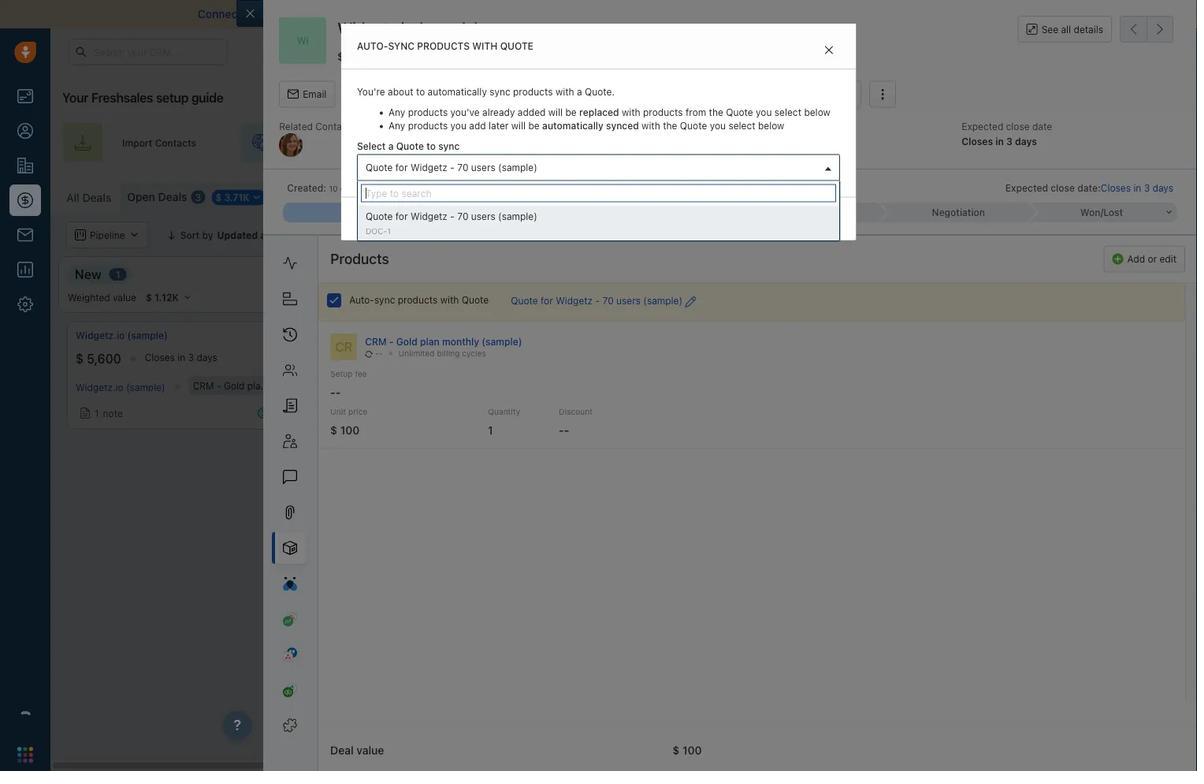 Task type: vqa. For each thing, say whether or not it's contained in the screenshot.
E Corp
no



Task type: locate. For each thing, give the bounding box(es) containing it.
products up select a quote to sync
[[408, 120, 448, 131]]

2 inc from the top
[[360, 380, 373, 391]]

for inside dropdown button
[[396, 162, 408, 173]]

1 horizontal spatial demo
[[829, 267, 864, 282]]

your for your trial ends in 21 days
[[767, 47, 786, 57]]

deliverability
[[372, 7, 439, 21]]

widgetz.io inside dialog
[[338, 19, 414, 37]]

2 vertical spatial 70
[[603, 295, 614, 306]]

your left mailbox
[[245, 7, 268, 21]]

0 horizontal spatial the
[[663, 120, 678, 131]]

scratch.
[[985, 7, 1028, 21]]

all deal owners button
[[389, 222, 497, 248]]

demo
[[797, 207, 823, 218], [829, 267, 864, 282]]

70 up the owners at the top of the page
[[458, 211, 469, 222]]

all for all deals
[[66, 191, 79, 204]]

0 vertical spatial $ 5,600
[[338, 50, 379, 63]]

0 vertical spatial for
[[396, 162, 408, 173]]

1 horizontal spatial your
[[767, 47, 786, 57]]

freshworks switcher image
[[17, 747, 33, 763]]

/
[[1101, 207, 1104, 218]]

closes inside button
[[1143, 352, 1173, 363]]

close inside expected close date closes in 3 days
[[1007, 121, 1030, 132]]

0 vertical spatial all
[[66, 191, 79, 204]]

0 horizontal spatial 0
[[659, 269, 665, 280]]

below up the turtle in the top of the page
[[759, 120, 785, 131]]

related up bring
[[279, 121, 313, 132]]

1 vertical spatial widgetz.io
[[76, 330, 125, 341]]

0 vertical spatial automatically
[[428, 86, 487, 98]]

0 horizontal spatial negotiation
[[933, 207, 986, 218]]

0 horizontal spatial expected
[[962, 121, 1004, 132]]

1 vertical spatial acme
[[332, 380, 357, 391]]

nov
[[432, 352, 449, 363]]

all
[[1062, 24, 1072, 35]]

select
[[775, 107, 802, 118], [729, 120, 756, 131]]

0 horizontal spatial will
[[512, 120, 526, 131]]

so
[[822, 7, 835, 21]]

quote for widgetz - 70 users (sample) inside widgetz.io (sample) dialog
[[511, 295, 683, 306]]

to
[[314, 7, 325, 21], [917, 7, 927, 21], [416, 86, 425, 98], [427, 140, 436, 151]]

a right select
[[389, 140, 394, 151]]

0 vertical spatial import
[[122, 137, 152, 148]]

container_wx8msf4aqz5i3rn1 image inside 2 filters applied button
[[290, 229, 302, 241]]

gold inside widgetz.io (sample) dialog
[[397, 336, 418, 347]]

deal for all
[[431, 229, 451, 241]]

1 vertical spatial crm
[[193, 380, 214, 391]]

trial
[[788, 47, 804, 57]]

closes in nov
[[388, 352, 449, 363]]

1 sales from the left
[[933, 137, 956, 148]]

with up "crm - gold plan monthly (sample)" link
[[441, 294, 459, 306]]

deal value
[[331, 744, 384, 757]]

deal up search field
[[1162, 190, 1182, 201]]

products
[[417, 41, 470, 52], [513, 86, 553, 98], [408, 107, 448, 118], [643, 107, 683, 118], [408, 120, 448, 131], [398, 294, 438, 306]]

call button
[[343, 81, 392, 108]]

5,600 left closes in 3 days
[[87, 351, 121, 366]]

1 horizontal spatial your
[[1139, 137, 1160, 148]]

1 vertical spatial auto-sync products with quote
[[349, 294, 489, 306]]

quote for widgetz - 70 users (sample) list box
[[358, 206, 840, 241]]

⌘ o
[[385, 192, 404, 203]]

days
[[851, 47, 870, 57], [1016, 135, 1038, 147], [1153, 182, 1174, 193], [340, 184, 358, 193], [197, 352, 218, 363]]

be
[[566, 107, 577, 118], [529, 120, 540, 131]]

crm down closes in 3 days
[[193, 380, 214, 391]]

sequence
[[959, 137, 1003, 148]]

1 acme from the top
[[332, 330, 358, 341]]

closes for closes in 6 d
[[1143, 352, 1173, 363]]

will down added
[[512, 120, 526, 131]]

so you don't have to start from scratch.
[[822, 7, 1028, 21]]

70 down you've
[[458, 162, 469, 173]]

products down connect your mailbox to improve deliverability and enable 2-way sync of email conversations.
[[417, 41, 470, 52]]

closes in 3 days link
[[1102, 181, 1174, 195]]

close left date:
[[1051, 182, 1076, 193]]

import inside button
[[1019, 190, 1049, 201]]

1 inc from the top
[[360, 330, 374, 341]]

0 vertical spatial monthly
[[442, 336, 479, 347]]

setup
[[156, 90, 189, 105]]

1 vertical spatial a
[[389, 140, 394, 151]]

any down about
[[389, 107, 406, 118]]

inc up fee
[[360, 330, 374, 341]]

related for related contact
[[279, 121, 313, 132]]

auto- down improve
[[357, 41, 388, 52]]

acme inc (sample) link down fee
[[332, 380, 415, 391]]

1 any from the top
[[389, 107, 406, 118]]

discovery up quote for widgetz - 70 users (sample) link
[[585, 267, 644, 282]]

crm - gold plan monthly (sample) link
[[365, 336, 522, 347]]

crm - gold plan monthly (sample) down setup
[[193, 380, 347, 391]]

import left contacts
[[122, 137, 152, 148]]

1 inside quote for widgetz - 70 users (sample) doc-1
[[387, 227, 391, 236]]

deals right the open
[[158, 190, 187, 203]]

deals for import
[[1052, 190, 1077, 201]]

below down your trial ends in 21 days
[[805, 107, 831, 118]]

crm up --
[[365, 336, 387, 347]]

quote for widgetz - 70 users (sample) for "quote for widgetz - 70 users (sample)" dropdown button
[[366, 162, 538, 173]]

0 horizontal spatial qualification
[[330, 267, 406, 282]]

0
[[659, 269, 665, 280], [878, 269, 884, 280]]

1 horizontal spatial be
[[566, 107, 577, 118]]

all right doc-
[[417, 229, 428, 241]]

0 vertical spatial widgetz.io (sample)
[[338, 19, 480, 37]]

quote for widgetz - 70 users (sample) down quote for widgetz - 70 users (sample) option
[[511, 295, 683, 306]]

crm - gold plan monthly (sample)
[[365, 336, 522, 347], [193, 380, 347, 391]]

negotiation down settings
[[933, 207, 986, 218]]

in inside button
[[1176, 352, 1184, 363]]

2 vertical spatial for
[[541, 295, 553, 306]]

qualification
[[483, 207, 541, 218], [330, 267, 406, 282]]

2 acme inc (sample) link from the top
[[332, 380, 415, 391]]

1 note for 5,600
[[95, 408, 123, 419]]

website
[[338, 137, 373, 148]]

note
[[359, 405, 379, 416], [103, 408, 123, 419]]

quotas
[[987, 229, 1019, 240]]

auto-sync products with quote up "crm - gold plan monthly (sample)" link
[[349, 294, 489, 306]]

monthly up billing
[[442, 336, 479, 347]]

1 vertical spatial qualification
[[330, 267, 406, 282]]

2 0 from the left
[[878, 269, 884, 280]]

0 vertical spatial gold
[[397, 336, 418, 347]]

products right replaced
[[643, 107, 683, 118]]

for inside widgetz.io (sample) dialog
[[541, 295, 553, 306]]

contacts
[[155, 137, 196, 148]]

date:
[[1078, 182, 1102, 193]]

Type to search search field
[[361, 184, 837, 202]]

qualification up the owners at the top of the page
[[483, 207, 541, 218]]

0 vertical spatial auto-
[[357, 41, 388, 52]]

acme inc (sample)
[[332, 330, 417, 341], [332, 380, 415, 391]]

quote for widgetz - 70 users (sample)
[[366, 162, 538, 173], [511, 295, 683, 306]]

expected inside expected close date closes in 3 days
[[962, 121, 1004, 132]]

inc down fee
[[360, 380, 373, 391]]

for
[[396, 162, 408, 173], [396, 211, 408, 222], [541, 295, 553, 306]]

negotiation down add or edit
[[1072, 267, 1142, 282]]

70 inside dropdown button
[[458, 162, 469, 173]]

gold
[[397, 336, 418, 347], [224, 380, 245, 391]]

deals
[[1052, 190, 1077, 201], [158, 190, 187, 203], [82, 191, 111, 204]]

your
[[245, 7, 268, 21], [1139, 137, 1160, 148]]

0 vertical spatial crm
[[365, 336, 387, 347]]

closes for closes in 3 days
[[145, 352, 175, 363]]

1 horizontal spatial $ 100
[[673, 744, 702, 757]]

add up search field
[[1141, 190, 1159, 201]]

all inside button
[[417, 229, 428, 241]]

you
[[837, 7, 856, 21], [756, 107, 772, 118], [451, 120, 467, 131], [710, 120, 726, 131]]

monthly left setup fee --
[[269, 380, 305, 391]]

add left or
[[1128, 253, 1146, 265]]

closes in 6 d
[[1143, 352, 1198, 363]]

0 horizontal spatial sales
[[933, 137, 956, 148]]

users inside dropdown button
[[471, 162, 496, 173]]

container_wx8msf4aqz5i3rn1 image
[[290, 229, 302, 241], [399, 229, 410, 241], [336, 405, 347, 416], [80, 408, 91, 419]]

and right quotas at the top
[[1022, 229, 1039, 240]]

crm
[[365, 336, 387, 347], [193, 380, 214, 391]]

automatically up you've
[[428, 86, 487, 98]]

add inside widgetz.io (sample) dialog
[[1128, 253, 1146, 265]]

1 vertical spatial be
[[529, 120, 540, 131]]

related
[[279, 121, 313, 132], [507, 121, 541, 132]]

acme inc (sample) up --
[[332, 330, 417, 341]]

deal inside widgetz.io (sample) dialog
[[331, 744, 354, 757]]

0 horizontal spatial monthly
[[269, 380, 305, 391]]

to right leads
[[427, 140, 436, 151]]

1 horizontal spatial deal
[[431, 229, 451, 241]]

import for import contacts
[[122, 137, 152, 148]]

close left date
[[1007, 121, 1030, 132]]

2 any from the top
[[389, 120, 406, 131]]

0 vertical spatial close
[[1007, 121, 1030, 132]]

a left quote. at the top of the page
[[577, 86, 582, 98]]

d
[[1195, 352, 1198, 363]]

1 acme inc (sample) from the top
[[332, 330, 417, 341]]

new inside widgetz.io (sample) dialog
[[352, 207, 373, 218]]

will up account
[[549, 107, 563, 118]]

crm inside widgetz.io (sample) dialog
[[365, 336, 387, 347]]

1 horizontal spatial $ 5,600
[[338, 50, 379, 63]]

auto-sync products with quote down connect your mailbox to improve deliverability and enable 2-way sync of email conversations.
[[357, 41, 534, 52]]

select up owner
[[775, 107, 802, 118]]

1 note for 100
[[351, 405, 379, 416]]

enable
[[464, 7, 499, 21]]

add or edit
[[1128, 253, 1177, 265]]

deal left value
[[331, 744, 354, 757]]

0 vertical spatial widgetz.io (sample) link
[[76, 329, 168, 342]]

bring
[[300, 137, 325, 148]]

auto- down products
[[349, 294, 375, 306]]

1 vertical spatial gold
[[224, 380, 245, 391]]

you up owner
[[756, 107, 772, 118]]

widgetz inside quote for widgetz - 70 users (sample) link
[[556, 295, 593, 306]]

0 horizontal spatial demo
[[797, 207, 823, 218]]

0 vertical spatial users
[[471, 162, 496, 173]]

1 horizontal spatial 5,600
[[348, 50, 379, 63]]

1 vertical spatial users
[[471, 211, 496, 222]]

0 horizontal spatial deal
[[331, 744, 354, 757]]

acme down setup
[[332, 380, 357, 391]]

1 horizontal spatial crm
[[365, 336, 387, 347]]

0 vertical spatial a
[[577, 86, 582, 98]]

sync down products
[[375, 294, 395, 306]]

$ inside unit price $ 100
[[331, 424, 338, 437]]

closes inside expected close date closes in 3 days
[[962, 135, 994, 147]]

all
[[66, 191, 79, 204], [417, 229, 428, 241]]

in
[[829, 47, 836, 57], [996, 135, 1005, 147], [327, 137, 335, 148], [1134, 182, 1142, 193], [178, 352, 185, 363], [421, 352, 429, 363], [1176, 352, 1184, 363]]

widgetz.io (sample) down closes in 3 days
[[76, 382, 165, 393]]

with up synced
[[622, 107, 641, 118]]

expected up quotas and forecasting
[[1006, 182, 1049, 193]]

70 down quote for widgetz - 70 users (sample) option
[[603, 295, 614, 306]]

0 horizontal spatial your
[[62, 90, 88, 105]]

won
[[1081, 207, 1101, 218]]

related down added
[[507, 121, 541, 132]]

5,600
[[348, 50, 379, 63], [87, 351, 121, 366]]

import up quotas and forecasting
[[1019, 190, 1049, 201]]

your left freshsales
[[62, 90, 88, 105]]

widgetz.io (sample) link down closes in 3 days
[[76, 382, 165, 393]]

for inside quote for widgetz - 70 users (sample) doc-1
[[396, 211, 408, 222]]

widgetz.io (sample) link up closes in 3 days
[[76, 329, 168, 342]]

with inside widgetz.io (sample) dialog
[[441, 294, 459, 306]]

add deal button
[[1120, 182, 1190, 209]]

1 horizontal spatial a
[[577, 86, 582, 98]]

1 0 from the left
[[659, 269, 665, 280]]

new down all deals
[[75, 267, 101, 282]]

all for all deal owners
[[417, 229, 428, 241]]

0 vertical spatial crm - gold plan monthly (sample)
[[365, 336, 522, 347]]

sales left pip
[[1162, 137, 1186, 148]]

1 horizontal spatial close
[[1051, 182, 1076, 193]]

1 vertical spatial plan
[[247, 380, 266, 391]]

users for "quote for widgetz - 70 users (sample)" dropdown button
[[471, 162, 496, 173]]

3 inside open deals 3
[[195, 192, 201, 203]]

1 vertical spatial your
[[62, 90, 88, 105]]

be up account
[[566, 107, 577, 118]]

dialog
[[341, 24, 856, 240]]

be down added
[[529, 120, 540, 131]]

1 vertical spatial deal
[[431, 229, 451, 241]]

1 vertical spatial 70
[[458, 211, 469, 222]]

70 for "quote for widgetz - 70 users (sample)" dropdown button
[[458, 162, 469, 173]]

0 horizontal spatial close
[[1007, 121, 1030, 132]]

users inside widgetz.io (sample) dialog
[[617, 295, 641, 306]]

qualification down applied
[[330, 267, 406, 282]]

5,600 up you're
[[348, 50, 379, 63]]

sales right create
[[933, 137, 956, 148]]

crm - gold plan monthly (sample) inside widgetz.io (sample) dialog
[[365, 336, 522, 347]]

acme inc (sample) link
[[332, 329, 417, 342], [332, 380, 415, 391]]

2 acme inc (sample) from the top
[[332, 380, 415, 391]]

1 horizontal spatial gold
[[397, 336, 418, 347]]

0 horizontal spatial note
[[103, 408, 123, 419]]

acme up setup
[[332, 330, 358, 341]]

the
[[709, 107, 724, 118], [663, 120, 678, 131]]

100 inside unit price $ 100
[[340, 424, 360, 437]]

sales
[[933, 137, 956, 148], [1162, 137, 1186, 148]]

open deals link
[[127, 189, 187, 205]]

cycles
[[462, 349, 486, 358]]

0 vertical spatial the
[[709, 107, 724, 118]]

1 horizontal spatial sales
[[1162, 137, 1186, 148]]

0 vertical spatial will
[[549, 107, 563, 118]]

edit
[[1160, 253, 1177, 265]]

0 vertical spatial acme inc (sample)
[[332, 330, 417, 341]]

0 horizontal spatial automatically
[[428, 86, 487, 98]]

0 horizontal spatial import
[[122, 137, 152, 148]]

from inside any products you've already added will be replaced with products from the quote you select below any products you add later will be automatically synced with the quote you select below
[[686, 107, 707, 118]]

sales owner terry turtle
[[735, 121, 789, 147]]

your left trial
[[767, 47, 786, 57]]

closes in 3 days
[[145, 352, 218, 363]]

add
[[1141, 190, 1159, 201], [1128, 253, 1146, 265]]

with up account
[[556, 86, 575, 98]]

discovery down type to search search box
[[638, 207, 683, 218]]

your trial ends in 21 days
[[767, 47, 870, 57]]

1 related from the left
[[279, 121, 313, 132]]

1 horizontal spatial expected
[[1006, 182, 1049, 193]]

see all details button
[[1019, 16, 1113, 43]]

crm - gold plan monthly (sample) up unlimited billing cycles
[[365, 336, 522, 347]]

call
[[367, 89, 384, 100]]

(sample) inside dropdown button
[[498, 162, 538, 173]]

3 inside expected close date closes in 3 days
[[1007, 135, 1013, 147]]

0 vertical spatial any
[[389, 107, 406, 118]]

widgetz inside "quote for widgetz - 70 users (sample)" dropdown button
[[411, 162, 448, 173]]

1 vertical spatial new
[[75, 267, 101, 282]]

deals inside button
[[1052, 190, 1077, 201]]

1 vertical spatial acme inc (sample) link
[[332, 380, 415, 391]]

all left the open
[[66, 191, 79, 204]]

1 vertical spatial $ 100
[[673, 744, 702, 757]]

quote for widgetz - 70 users (sample) inside dropdown button
[[366, 162, 538, 173]]

1 horizontal spatial negotiation
[[1072, 267, 1142, 282]]

all deal owners
[[417, 229, 487, 241]]

1 vertical spatial acme inc (sample)
[[332, 380, 415, 391]]

1 horizontal spatial will
[[549, 107, 563, 118]]

0 vertical spatial qualification
[[483, 207, 541, 218]]

0 horizontal spatial and
[[442, 7, 461, 21]]

with down 'enable'
[[473, 41, 498, 52]]

0 vertical spatial from
[[958, 7, 982, 21]]

widgetz.io
[[338, 19, 414, 37], [76, 330, 125, 341], [76, 382, 123, 393]]

2-
[[502, 7, 514, 21]]

widgetz.io (sample) dialog
[[237, 0, 1198, 771]]

quote for widgetz - 70 users (sample) down select a quote to sync
[[366, 162, 538, 173]]

for for quote for widgetz - 70 users (sample) link
[[541, 295, 553, 306]]

1 vertical spatial and
[[1022, 229, 1039, 240]]

70 inside widgetz.io (sample) dialog
[[603, 295, 614, 306]]

you right so
[[837, 7, 856, 21]]

new down more...
[[352, 207, 373, 218]]

don't
[[859, 7, 886, 21]]

2 related from the left
[[507, 121, 541, 132]]

2 acme from the top
[[332, 380, 357, 391]]

plan inside widgetz.io (sample) dialog
[[420, 336, 440, 347]]

quote for widgetz - 70 users (sample) for quote for widgetz - 70 users (sample) link
[[511, 295, 683, 306]]

0 horizontal spatial select
[[729, 120, 756, 131]]

users
[[471, 162, 496, 173], [471, 211, 496, 222], [617, 295, 641, 306]]

deal left the owners at the top of the page
[[431, 229, 451, 241]]

--
[[375, 349, 383, 358]]

terry
[[735, 135, 759, 147]]

later
[[489, 120, 509, 131]]

owners
[[454, 229, 487, 241]]

select a quote to sync
[[357, 140, 460, 151]]

2 filters applied
[[308, 229, 379, 241]]

1 horizontal spatial below
[[805, 107, 831, 118]]

deals left the open
[[82, 191, 111, 204]]

0 vertical spatial quote for widgetz - 70 users (sample)
[[366, 162, 538, 173]]

1 vertical spatial 100
[[340, 424, 360, 437]]

all deals button
[[58, 182, 119, 214], [66, 191, 111, 204]]

acme inc (sample) link up --
[[332, 329, 417, 342]]

quotas and forecasting link
[[972, 222, 1111, 248]]

12
[[323, 192, 333, 203]]

unit
[[331, 407, 346, 416]]

expected up 'sequence'
[[962, 121, 1004, 132]]

close for date:
[[1051, 182, 1076, 193]]

any up leads
[[389, 120, 406, 131]]

0 horizontal spatial 5,600
[[87, 351, 121, 366]]

users inside quote for widgetz - 70 users (sample) doc-1
[[471, 211, 496, 222]]

1 vertical spatial import
[[1019, 190, 1049, 201]]

1 horizontal spatial all
[[417, 229, 428, 241]]

your right up at the right
[[1139, 137, 1160, 148]]

widgetz.io (sample) up closes in 3 days
[[76, 330, 168, 341]]

0 vertical spatial inc
[[360, 330, 374, 341]]

you left "sales"
[[710, 120, 726, 131]]

sync left of
[[537, 7, 562, 21]]

value
[[357, 744, 384, 757]]

products up "crm - gold plan monthly (sample)" link
[[398, 294, 438, 306]]

and left 'enable'
[[442, 7, 461, 21]]

note
[[450, 89, 471, 100]]

acme inc (sample) down fee
[[332, 380, 415, 391]]

1 horizontal spatial crm - gold plan monthly (sample)
[[365, 336, 522, 347]]

deals left date:
[[1052, 190, 1077, 201]]

70 inside quote for widgetz - 70 users (sample) doc-1
[[458, 211, 469, 222]]

0 vertical spatial widgetz.io
[[338, 19, 414, 37]]

1 horizontal spatial from
[[958, 7, 982, 21]]

1 vertical spatial 5,600
[[87, 351, 121, 366]]

automatically down replaced
[[543, 120, 604, 131]]

sync up already
[[490, 86, 511, 98]]

1 horizontal spatial new
[[352, 207, 373, 218]]

import deals group
[[998, 182, 1112, 209]]

to left start
[[917, 7, 927, 21]]

fee
[[355, 369, 367, 378]]

2 vertical spatial 100
[[683, 744, 702, 757]]



Task type: describe. For each thing, give the bounding box(es) containing it.
import for import deals
[[1019, 190, 1049, 201]]

expected for expected close date:
[[1006, 182, 1049, 193]]

forecasting
[[1042, 229, 1095, 240]]

ago
[[360, 184, 374, 193]]

container_wx8msf4aqz5i3rn1 image inside the all deal owners button
[[399, 229, 410, 241]]

0 vertical spatial auto-sync products with quote
[[357, 41, 534, 52]]

in inside expected close date closes in 3 days
[[996, 135, 1005, 147]]

$ 5,600 inside widgetz.io (sample) dialog
[[338, 50, 379, 63]]

related for related account
[[507, 121, 541, 132]]

add
[[469, 120, 486, 131]]

1 vertical spatial the
[[663, 120, 678, 131]]

task
[[512, 89, 532, 100]]

connect
[[198, 7, 242, 21]]

way
[[514, 7, 534, 21]]

closes for closes in nov
[[388, 352, 419, 363]]

1 inside quantity 1
[[488, 424, 493, 437]]

0 horizontal spatial $ 5,600
[[76, 351, 121, 366]]

setup
[[331, 369, 353, 378]]

1 vertical spatial discovery
[[585, 267, 644, 282]]

2 vertical spatial widgetz.io (sample)
[[76, 382, 165, 393]]

2 filters applied button
[[280, 222, 389, 248]]

about
[[388, 86, 414, 98]]

bring in website leads
[[300, 137, 400, 148]]

close for date
[[1007, 121, 1030, 132]]

discount --
[[559, 407, 593, 437]]

your for your freshsales setup guide
[[62, 90, 88, 105]]

2 vertical spatial widgetz.io
[[76, 382, 123, 393]]

0 vertical spatial 100
[[343, 351, 365, 366]]

21
[[839, 47, 848, 57]]

lost
[[1104, 207, 1124, 218]]

close image
[[1174, 10, 1182, 18]]

discount
[[559, 407, 593, 416]]

discovery link
[[582, 203, 731, 222]]

quantity
[[488, 407, 521, 416]]

quote inside dropdown button
[[366, 162, 393, 173]]

demo link
[[731, 203, 880, 222]]

new link
[[283, 203, 432, 222]]

start
[[930, 7, 955, 21]]

widgetz for "quote for widgetz - 70 users (sample)" dropdown button
[[411, 162, 448, 173]]

unit price $ 100
[[331, 407, 368, 437]]

sync down deliverability
[[388, 41, 415, 52]]

1 vertical spatial negotiation
[[1072, 267, 1142, 282]]

0 for demo
[[878, 269, 884, 280]]

quote inside quote for widgetz - 70 users (sample) doc-1
[[366, 211, 393, 222]]

quantity 1
[[488, 407, 521, 437]]

1 vertical spatial crm - gold plan monthly (sample)
[[193, 380, 347, 391]]

12 more...
[[323, 192, 368, 203]]

email button
[[279, 81, 335, 108]]

0 horizontal spatial new
[[75, 267, 101, 282]]

add deal
[[1141, 190, 1182, 201]]

synced
[[607, 120, 639, 131]]

10
[[329, 184, 338, 193]]

to right mailbox
[[314, 7, 325, 21]]

1 vertical spatial your
[[1139, 137, 1160, 148]]

filters
[[316, 229, 343, 241]]

1 widgetz.io (sample) link from the top
[[76, 329, 168, 342]]

add for add deal
[[1141, 190, 1159, 201]]

0 horizontal spatial be
[[529, 120, 540, 131]]

qualification link
[[432, 203, 582, 222]]

note for $ 5,600
[[103, 408, 123, 419]]

set up your sales pip
[[1107, 137, 1198, 148]]

quotas and forecasting
[[987, 229, 1095, 240]]

see
[[1042, 24, 1059, 35]]

have
[[889, 7, 914, 21]]

create
[[900, 137, 930, 148]]

monthly inside widgetz.io (sample) dialog
[[442, 336, 479, 347]]

(sample) inside quote for widgetz - 70 users (sample) doc-1
[[498, 211, 538, 222]]

set up your sales pip link
[[1047, 123, 1198, 162]]

expected for expected close date
[[962, 121, 1004, 132]]

widgetz inside quote for widgetz - 70 users (sample) doc-1
[[411, 211, 448, 222]]

1 vertical spatial will
[[512, 120, 526, 131]]

for for "quote for widgetz - 70 users (sample)" dropdown button
[[396, 162, 408, 173]]

70 for quote for widgetz - 70 users (sample) link
[[603, 295, 614, 306]]

leads
[[376, 137, 400, 148]]

import contacts
[[122, 137, 196, 148]]

mailbox
[[271, 7, 311, 21]]

dialog containing auto-sync products with quote
[[341, 24, 856, 240]]

Search field
[[1113, 222, 1192, 248]]

- inside quote for widgetz - 70 users (sample) doc-1
[[450, 211, 455, 222]]

deals for all
[[82, 191, 111, 204]]

import deals button
[[998, 182, 1085, 209]]

sales
[[735, 121, 759, 132]]

added
[[518, 107, 546, 118]]

products inside widgetz.io (sample) dialog
[[398, 294, 438, 306]]

0 vertical spatial $ 100
[[332, 351, 365, 366]]

days inside created: 10 days ago
[[340, 184, 358, 193]]

up
[[1125, 137, 1137, 148]]

⌘
[[385, 192, 394, 203]]

sync down you've
[[439, 140, 460, 151]]

auto- inside widgetz.io (sample) dialog
[[349, 294, 375, 306]]

doc-
[[366, 227, 387, 236]]

discovery inside widgetz.io (sample) dialog
[[638, 207, 683, 218]]

more...
[[336, 192, 368, 203]]

5,600 inside widgetz.io (sample) dialog
[[348, 50, 379, 63]]

open
[[127, 190, 155, 203]]

1 horizontal spatial select
[[775, 107, 802, 118]]

or
[[1149, 253, 1158, 265]]

any products you've already added will be replaced with products from the quote you select below any products you add later will be automatically synced with the quote you select below
[[389, 107, 831, 131]]

with right synced
[[642, 120, 661, 131]]

task button
[[488, 81, 541, 108]]

related account
[[507, 121, 580, 132]]

deals for open
[[158, 190, 187, 203]]

connect your mailbox to improve deliverability and enable 2-way sync of email conversations.
[[198, 7, 685, 21]]

bring in website leads link
[[241, 123, 429, 162]]

create sales sequence
[[900, 137, 1003, 148]]

0 vertical spatial and
[[442, 7, 461, 21]]

quote for widgetz - 70 users (sample) doc-1
[[366, 211, 538, 236]]

0 vertical spatial be
[[566, 107, 577, 118]]

you're
[[357, 86, 385, 98]]

create sales sequence link
[[840, 123, 1032, 162]]

setup fee --
[[331, 369, 367, 399]]

users for quote for widgetz - 70 users (sample) link
[[617, 295, 641, 306]]

settings
[[944, 190, 982, 201]]

add for add or edit
[[1128, 253, 1146, 265]]

- inside dropdown button
[[450, 162, 455, 173]]

1 vertical spatial demo
[[829, 267, 864, 282]]

o
[[396, 192, 404, 203]]

2 widgetz.io (sample) link from the top
[[76, 382, 165, 393]]

days inside expected close date closes in 3 days
[[1016, 135, 1038, 147]]

widgetz for quote for widgetz - 70 users (sample) link
[[556, 295, 593, 306]]

0 vertical spatial your
[[245, 7, 268, 21]]

widgetz.io (sample) inside dialog
[[338, 19, 480, 37]]

sync inside widgetz.io (sample) dialog
[[375, 294, 395, 306]]

quote for widgetz - 70 users (sample) button
[[357, 154, 841, 181]]

1 vertical spatial below
[[759, 120, 785, 131]]

you down you've
[[451, 120, 467, 131]]

demo inside widgetz.io (sample) dialog
[[797, 207, 823, 218]]

meeting button
[[549, 81, 617, 108]]

add or edit button
[[1104, 246, 1186, 272]]

won / lost
[[1081, 207, 1124, 218]]

qualification inside widgetz.io (sample) dialog
[[483, 207, 541, 218]]

to right about
[[416, 86, 425, 98]]

1 vertical spatial widgetz.io (sample)
[[76, 330, 168, 341]]

1 horizontal spatial and
[[1022, 229, 1039, 240]]

already
[[483, 107, 515, 118]]

$ 100 inside widgetz.io (sample) dialog
[[673, 744, 702, 757]]

1 vertical spatial monthly
[[269, 380, 305, 391]]

unlimited billing cycles
[[399, 349, 486, 358]]

2
[[308, 229, 314, 241]]

2 sales from the left
[[1162, 137, 1186, 148]]

expected close date: closes in 3 days
[[1006, 182, 1174, 193]]

products down about
[[408, 107, 448, 118]]

replaced
[[580, 107, 619, 118]]

guide
[[191, 90, 224, 105]]

turtle
[[761, 135, 789, 147]]

12 more... button
[[301, 187, 377, 209]]

0 horizontal spatial a
[[389, 140, 394, 151]]

connect your mailbox link
[[198, 7, 314, 21]]

meeting
[[572, 89, 608, 100]]

note for $ 100
[[359, 405, 379, 416]]

all deals
[[66, 191, 111, 204]]

0 horizontal spatial crm
[[193, 380, 214, 391]]

0 horizontal spatial plan
[[247, 380, 266, 391]]

you've
[[451, 107, 480, 118]]

select
[[357, 140, 386, 151]]

deal for add
[[1162, 190, 1182, 201]]

created:
[[287, 182, 327, 193]]

container_wx8msf4aqz5i3rn1 image
[[972, 229, 983, 241]]

1 horizontal spatial the
[[709, 107, 724, 118]]

auto-sync products with quote inside widgetz.io (sample) dialog
[[349, 294, 489, 306]]

freshsales
[[91, 90, 153, 105]]

related contact
[[279, 121, 351, 132]]

1 acme inc (sample) link from the top
[[332, 329, 417, 342]]

quote for widgetz - 70 users (sample) option
[[358, 206, 840, 241]]

Search your CRM... text field
[[69, 39, 227, 65]]

expected close date closes in 3 days
[[962, 121, 1053, 147]]

email
[[303, 89, 327, 100]]

products up added
[[513, 86, 553, 98]]

0 for discovery
[[659, 269, 665, 280]]

you're about to automatically sync products with a quote.
[[357, 86, 615, 98]]

negotiation inside widgetz.io (sample) dialog
[[933, 207, 986, 218]]

ends
[[807, 47, 827, 57]]

automatically inside any products you've already added will be replaced with products from the quote you select below any products you add later will be automatically synced with the quote you select below
[[543, 120, 604, 131]]

import deals
[[1019, 190, 1077, 201]]



